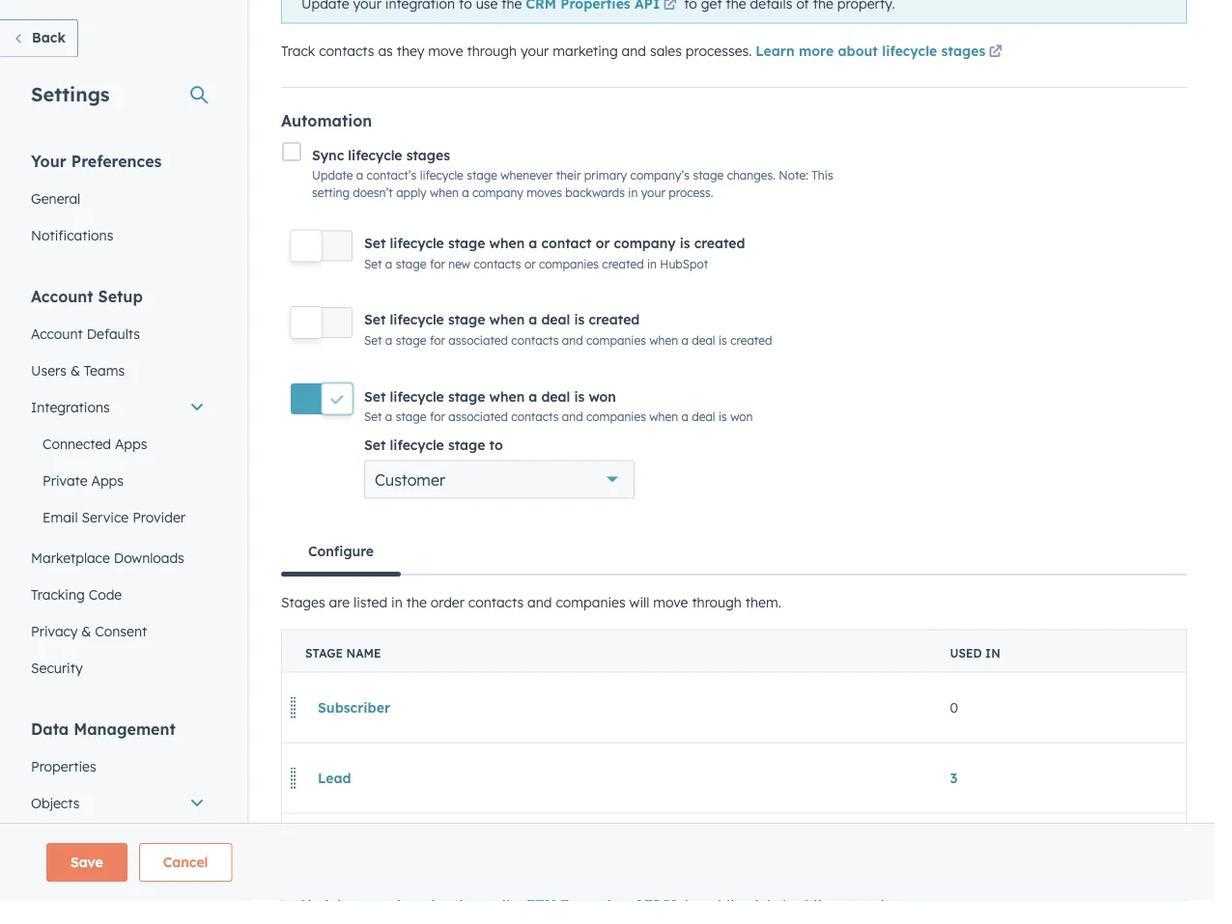 Task type: vqa. For each thing, say whether or not it's contained in the screenshot.
Security link
yes



Task type: locate. For each thing, give the bounding box(es) containing it.
link opens in a new window image
[[664, 0, 677, 12], [989, 41, 1003, 64], [989, 46, 1003, 59]]

account setup
[[31, 287, 143, 306]]

0 vertical spatial account
[[31, 287, 93, 306]]

connected apps
[[43, 435, 147, 452]]

apps up the service
[[91, 472, 124, 489]]

tracking
[[31, 586, 85, 603]]

users & teams
[[31, 362, 125, 379]]

1 vertical spatial move
[[654, 594, 689, 611]]

listed
[[354, 594, 388, 611]]

associated inside the set lifecycle stage when a deal is won set a stage for associated contacts and companies when a deal is won
[[449, 410, 508, 424]]

1 for from the top
[[430, 256, 445, 271]]

companies inside 'set lifecycle stage when a deal is created set a stage for associated contacts and companies when a deal is created'
[[587, 333, 646, 348]]

your
[[521, 42, 549, 59], [641, 185, 666, 200]]

lifecycle inside 'set lifecycle stage when a deal is created set a stage for associated contacts and companies when a deal is created'
[[390, 311, 444, 328]]

0 vertical spatial stages
[[942, 42, 986, 59]]

0 horizontal spatial &
[[70, 362, 80, 379]]

primary
[[584, 168, 627, 183]]

2 account from the top
[[31, 325, 83, 342]]

lifecycle
[[882, 42, 938, 59], [348, 146, 403, 163], [420, 168, 464, 183], [390, 235, 444, 252], [390, 311, 444, 328], [390, 388, 444, 405], [390, 436, 444, 453]]

company's
[[631, 168, 690, 183]]

2 associated from the top
[[449, 410, 508, 424]]

account defaults
[[31, 325, 140, 342]]

in right used
[[986, 646, 1001, 661]]

1 horizontal spatial move
[[654, 594, 689, 611]]

your preferences
[[31, 151, 162, 171]]

0 vertical spatial through
[[467, 42, 517, 59]]

changes.
[[727, 168, 776, 183]]

apps down "integrations" button
[[115, 435, 147, 452]]

marketplace
[[31, 549, 110, 566]]

0 vertical spatial company
[[473, 185, 524, 200]]

as
[[378, 42, 393, 59]]

teams
[[84, 362, 125, 379]]

4 set from the top
[[364, 333, 382, 348]]

0 vertical spatial &
[[70, 362, 80, 379]]

associated up to
[[449, 410, 508, 424]]

lifecycle for set lifecycle stage when a contact or company is created set a stage for new contacts or companies created in hubspot
[[390, 235, 444, 252]]

is
[[680, 235, 691, 252], [574, 311, 585, 328], [719, 333, 728, 348], [574, 388, 585, 405], [719, 410, 728, 424]]

customer
[[375, 470, 445, 489]]

and
[[622, 42, 647, 59], [562, 333, 583, 348], [562, 410, 583, 424], [528, 594, 552, 611]]

save
[[71, 854, 103, 871]]

for inside 'set lifecycle stage when a deal is created set a stage for associated contacts and companies when a deal is created'
[[430, 333, 445, 348]]

company up hubspot
[[614, 235, 676, 252]]

lifecycle for set lifecycle stage when a deal is won set a stage for associated contacts and companies when a deal is won
[[390, 388, 444, 405]]

associated inside 'set lifecycle stage when a deal is created set a stage for associated contacts and companies when a deal is created'
[[449, 333, 508, 348]]

downloads
[[114, 549, 184, 566]]

or right new
[[525, 256, 536, 271]]

sync lifecycle stages update a contact's lifecycle stage whenever their primary company's stage changes. note: this setting doesn't apply when a company moves backwards in your process.
[[312, 146, 834, 200]]

1 vertical spatial apps
[[91, 472, 124, 489]]

sales
[[650, 42, 682, 59]]

notifications link
[[19, 217, 216, 254]]

when inside sync lifecycle stages update a contact's lifecycle stage whenever their primary company's stage changes. note: this setting doesn't apply when a company moves backwards in your process.
[[430, 185, 459, 200]]

1 vertical spatial stages
[[407, 146, 450, 163]]

their
[[556, 168, 581, 183]]

0 vertical spatial won
[[589, 388, 616, 405]]

associated down new
[[449, 333, 508, 348]]

link opens in a new window image
[[664, 0, 677, 15]]

configure
[[308, 543, 374, 560]]

settings
[[31, 82, 110, 106]]

0 horizontal spatial won
[[589, 388, 616, 405]]

contacts inside 'set lifecycle stage when a deal is created set a stage for associated contacts and companies when a deal is created'
[[512, 333, 559, 348]]

service
[[82, 509, 129, 526]]

3 for from the top
[[430, 410, 445, 424]]

contact's
[[367, 168, 417, 183]]

stage
[[467, 168, 498, 183], [693, 168, 724, 183], [448, 235, 486, 252], [396, 256, 427, 271], [448, 311, 486, 328], [396, 333, 427, 348], [448, 388, 486, 405], [396, 410, 427, 424], [448, 436, 486, 453]]

1 vertical spatial your
[[641, 185, 666, 200]]

your
[[31, 151, 66, 171]]

tab panel
[[281, 575, 1188, 902]]

contacts left as
[[319, 42, 374, 59]]

link opens in a new window image inside the learn more about lifecycle stages link
[[989, 46, 1003, 59]]

0 horizontal spatial your
[[521, 42, 549, 59]]

objects
[[31, 795, 80, 812]]

0 vertical spatial associated
[[449, 333, 508, 348]]

0 vertical spatial or
[[596, 235, 610, 252]]

setup
[[98, 287, 143, 306]]

contacts right new
[[474, 256, 521, 271]]

account
[[31, 287, 93, 306], [31, 325, 83, 342]]

2 for from the top
[[430, 333, 445, 348]]

through inside tab panel
[[692, 594, 742, 611]]

set lifecycle stage when a deal is won set a stage for associated contacts and companies when a deal is won
[[364, 388, 753, 424]]

& for users
[[70, 362, 80, 379]]

or right contact
[[596, 235, 610, 252]]

move right they
[[428, 42, 463, 59]]

0 vertical spatial for
[[430, 256, 445, 271]]

your down company's at the top
[[641, 185, 666, 200]]

set
[[364, 235, 386, 252], [364, 256, 382, 271], [364, 311, 386, 328], [364, 333, 382, 348], [364, 388, 386, 405], [364, 410, 382, 424], [364, 436, 386, 453]]

5 set from the top
[[364, 388, 386, 405]]

1 vertical spatial company
[[614, 235, 676, 252]]

companies inside the set lifecycle stage when a deal is won set a stage for associated contacts and companies when a deal is won
[[587, 410, 646, 424]]

your left marketing
[[521, 42, 549, 59]]

1 horizontal spatial your
[[641, 185, 666, 200]]

1 associated from the top
[[449, 333, 508, 348]]

general
[[31, 190, 80, 207]]

and inside 'set lifecycle stage when a deal is created set a stage for associated contacts and companies when a deal is created'
[[562, 333, 583, 348]]

and inside the set lifecycle stage when a deal is won set a stage for associated contacts and companies when a deal is won
[[562, 410, 583, 424]]

through left the them.
[[692, 594, 742, 611]]

page section element
[[0, 844, 1216, 882]]

in left the
[[391, 594, 403, 611]]

associated
[[449, 333, 508, 348], [449, 410, 508, 424]]

for inside the set lifecycle stage when a deal is won set a stage for associated contacts and companies when a deal is won
[[430, 410, 445, 424]]

0 horizontal spatial stages
[[407, 146, 450, 163]]

users & teams link
[[19, 352, 216, 389]]

contact
[[542, 235, 592, 252]]

through right they
[[467, 42, 517, 59]]

move right will
[[654, 594, 689, 611]]

1 horizontal spatial &
[[81, 623, 91, 640]]

contacts up 'customer' 'popup button'
[[512, 410, 559, 424]]

and right order
[[528, 594, 552, 611]]

7 set from the top
[[364, 436, 386, 453]]

lifecycle inside the set lifecycle stage when a deal is won set a stage for associated contacts and companies when a deal is won
[[390, 388, 444, 405]]

set lifecycle stage to
[[364, 436, 503, 453]]

move inside tab panel
[[654, 594, 689, 611]]

stages
[[942, 42, 986, 59], [407, 146, 450, 163]]

in
[[628, 185, 638, 200], [647, 256, 657, 271], [391, 594, 403, 611], [986, 646, 1001, 661]]

1 vertical spatial through
[[692, 594, 742, 611]]

order
[[431, 594, 465, 611]]

or
[[596, 235, 610, 252], [525, 256, 536, 271]]

associated for created
[[449, 333, 508, 348]]

and up the set lifecycle stage when a deal is won set a stage for associated contacts and companies when a deal is won
[[562, 333, 583, 348]]

contacts
[[319, 42, 374, 59], [474, 256, 521, 271], [512, 333, 559, 348], [512, 410, 559, 424], [469, 594, 524, 611]]

created
[[695, 235, 746, 252], [602, 256, 644, 271], [589, 311, 640, 328], [731, 333, 773, 348]]

account inside account defaults link
[[31, 325, 83, 342]]

private apps link
[[19, 462, 216, 499]]

0 vertical spatial apps
[[115, 435, 147, 452]]

1 horizontal spatial through
[[692, 594, 742, 611]]

apps
[[115, 435, 147, 452], [91, 472, 124, 489]]

contacts right order
[[469, 594, 524, 611]]

in down company's at the top
[[628, 185, 638, 200]]

0 horizontal spatial company
[[473, 185, 524, 200]]

account up account defaults
[[31, 287, 93, 306]]

and left sales
[[622, 42, 647, 59]]

users
[[31, 362, 67, 379]]

privacy
[[31, 623, 78, 640]]

and down 'set lifecycle stage when a deal is created set a stage for associated contacts and companies when a deal is created' at top
[[562, 410, 583, 424]]

1 vertical spatial &
[[81, 623, 91, 640]]

lifecycle inside the set lifecycle stage when a contact or company is created set a stage for new contacts or companies created in hubspot
[[390, 235, 444, 252]]

contacts up the set lifecycle stage when a deal is won set a stage for associated contacts and companies when a deal is won
[[512, 333, 559, 348]]

1 vertical spatial for
[[430, 333, 445, 348]]

&
[[70, 362, 80, 379], [81, 623, 91, 640]]

companies
[[539, 256, 599, 271], [587, 333, 646, 348], [587, 410, 646, 424], [556, 594, 626, 611]]

stages inside sync lifecycle stages update a contact's lifecycle stage whenever their primary company's stage changes. note: this setting doesn't apply when a company moves backwards in your process.
[[407, 146, 450, 163]]

through
[[467, 42, 517, 59], [692, 594, 742, 611]]

a
[[356, 168, 364, 183], [462, 185, 469, 200], [529, 235, 538, 252], [385, 256, 393, 271], [529, 311, 538, 328], [385, 333, 393, 348], [682, 333, 689, 348], [529, 388, 538, 405], [385, 410, 393, 424], [682, 410, 689, 424]]

1 account from the top
[[31, 287, 93, 306]]

0 vertical spatial move
[[428, 42, 463, 59]]

1 vertical spatial won
[[731, 410, 753, 424]]

track
[[281, 42, 315, 59]]

1 vertical spatial account
[[31, 325, 83, 342]]

preferences
[[71, 151, 162, 171]]

0 horizontal spatial or
[[525, 256, 536, 271]]

& right users
[[70, 362, 80, 379]]

security link
[[19, 650, 216, 687]]

in left hubspot
[[647, 256, 657, 271]]

are
[[329, 594, 350, 611]]

your preferences element
[[19, 150, 216, 254]]

contacts inside the set lifecycle stage when a deal is won set a stage for associated contacts and companies when a deal is won
[[512, 410, 559, 424]]

3 button
[[951, 770, 958, 787]]

account for account defaults
[[31, 325, 83, 342]]

private
[[43, 472, 88, 489]]

setting
[[312, 185, 350, 200]]

& right privacy
[[81, 623, 91, 640]]

1 vertical spatial associated
[[449, 410, 508, 424]]

company inside sync lifecycle stages update a contact's lifecycle stage whenever their primary company's stage changes. note: this setting doesn't apply when a company moves backwards in your process.
[[473, 185, 524, 200]]

company down whenever
[[473, 185, 524, 200]]

account up users
[[31, 325, 83, 342]]

for
[[430, 256, 445, 271], [430, 333, 445, 348], [430, 410, 445, 424]]

2 vertical spatial for
[[430, 410, 445, 424]]

1 horizontal spatial company
[[614, 235, 676, 252]]

apply
[[396, 185, 427, 200]]



Task type: describe. For each thing, give the bounding box(es) containing it.
data management element
[[19, 719, 216, 902]]

companies inside the set lifecycle stage when a contact or company is created set a stage for new contacts or companies created in hubspot
[[539, 256, 599, 271]]

this
[[812, 168, 834, 183]]

name
[[347, 646, 381, 661]]

3 set from the top
[[364, 311, 386, 328]]

whenever
[[501, 168, 553, 183]]

integrations button
[[19, 389, 216, 426]]

for for created
[[430, 333, 445, 348]]

1 vertical spatial or
[[525, 256, 536, 271]]

tracking code link
[[19, 576, 216, 613]]

stage
[[305, 646, 343, 661]]

properties link
[[19, 748, 216, 785]]

used in
[[951, 646, 1001, 661]]

3
[[951, 770, 958, 787]]

lifecycle for set lifecycle stage to
[[390, 436, 444, 453]]

security
[[31, 660, 83, 676]]

tab panel containing stages are listed in the order contacts and companies will move through them.
[[281, 575, 1188, 902]]

new
[[449, 256, 471, 271]]

learn more about lifecycle stages
[[756, 42, 986, 59]]

subscriber button
[[305, 689, 403, 727]]

0 horizontal spatial move
[[428, 42, 463, 59]]

more
[[799, 42, 834, 59]]

marketing
[[553, 42, 618, 59]]

company inside the set lifecycle stage when a contact or company is created set a stage for new contacts or companies created in hubspot
[[614, 235, 676, 252]]

& for privacy
[[81, 623, 91, 640]]

privacy & consent
[[31, 623, 147, 640]]

stage name
[[305, 646, 381, 661]]

backwards
[[566, 185, 625, 200]]

save button
[[46, 844, 127, 882]]

about
[[838, 42, 878, 59]]

0 vertical spatial your
[[521, 42, 549, 59]]

0
[[951, 699, 959, 716]]

used
[[951, 646, 982, 661]]

when inside the set lifecycle stage when a contact or company is created set a stage for new contacts or companies created in hubspot
[[490, 235, 525, 252]]

0 horizontal spatial through
[[467, 42, 517, 59]]

general link
[[19, 180, 216, 217]]

integrations
[[31, 399, 110, 416]]

lead button
[[305, 759, 364, 798]]

email service provider link
[[19, 499, 216, 536]]

them.
[[746, 594, 782, 611]]

1 horizontal spatial stages
[[942, 42, 986, 59]]

stages are listed in the order contacts and companies will move through them.
[[281, 594, 782, 611]]

doesn't
[[353, 185, 393, 200]]

data management
[[31, 719, 176, 739]]

note:
[[779, 168, 809, 183]]

2 set from the top
[[364, 256, 382, 271]]

the
[[407, 594, 427, 611]]

private apps
[[43, 472, 124, 489]]

lifecycle for sync lifecycle stages update a contact's lifecycle stage whenever their primary company's stage changes. note: this setting doesn't apply when a company moves backwards in your process.
[[348, 146, 403, 163]]

marketplace downloads
[[31, 549, 184, 566]]

sync
[[312, 146, 344, 163]]

lifecycle for set lifecycle stage when a deal is created set a stage for associated contacts and companies when a deal is created
[[390, 311, 444, 328]]

apps for connected apps
[[115, 435, 147, 452]]

associated for won
[[449, 410, 508, 424]]

defaults
[[87, 325, 140, 342]]

update
[[312, 168, 353, 183]]

1 horizontal spatial won
[[731, 410, 753, 424]]

for inside the set lifecycle stage when a contact or company is created set a stage for new contacts or companies created in hubspot
[[430, 256, 445, 271]]

consent
[[95, 623, 147, 640]]

back link
[[0, 19, 78, 58]]

companies inside tab panel
[[556, 594, 626, 611]]

apps for private apps
[[91, 472, 124, 489]]

1 set from the top
[[364, 235, 386, 252]]

marketplace downloads link
[[19, 540, 216, 576]]

processes.
[[686, 42, 752, 59]]

provider
[[133, 509, 186, 526]]

learn
[[756, 42, 795, 59]]

1 horizontal spatial or
[[596, 235, 610, 252]]

is inside the set lifecycle stage when a contact or company is created set a stage for new contacts or companies created in hubspot
[[680, 235, 691, 252]]

objects button
[[19, 785, 216, 822]]

in inside the set lifecycle stage when a contact or company is created set a stage for new contacts or companies created in hubspot
[[647, 256, 657, 271]]

back
[[32, 29, 66, 46]]

connected apps link
[[19, 426, 216, 462]]

cancel button
[[139, 844, 232, 882]]

in inside sync lifecycle stages update a contact's lifecycle stage whenever their primary company's stage changes. note: this setting doesn't apply when a company moves backwards in your process.
[[628, 185, 638, 200]]

account for account setup
[[31, 287, 93, 306]]

customer button
[[364, 460, 635, 499]]

hubspot
[[660, 256, 709, 271]]

email service provider
[[43, 509, 186, 526]]

privacy & consent link
[[19, 613, 216, 650]]

for for won
[[430, 410, 445, 424]]

account defaults link
[[19, 316, 216, 352]]

contacts inside tab panel
[[469, 594, 524, 611]]

moves
[[527, 185, 562, 200]]

cancel
[[163, 854, 208, 871]]

connected
[[43, 435, 111, 452]]

will
[[630, 594, 650, 611]]

set lifecycle stage when a deal is created set a stage for associated contacts and companies when a deal is created
[[364, 311, 773, 348]]

6 set from the top
[[364, 410, 382, 424]]

automation
[[281, 111, 372, 131]]

lead
[[318, 770, 351, 787]]

stages
[[281, 594, 325, 611]]

tracking code
[[31, 586, 122, 603]]

your inside sync lifecycle stages update a contact's lifecycle stage whenever their primary company's stage changes. note: this setting doesn't apply when a company moves backwards in your process.
[[641, 185, 666, 200]]

code
[[89, 586, 122, 603]]

contacts inside the set lifecycle stage when a contact or company is created set a stage for new contacts or companies created in hubspot
[[474, 256, 521, 271]]

account setup element
[[19, 286, 216, 687]]

learn more about lifecycle stages link
[[756, 41, 1006, 64]]

notifications
[[31, 227, 113, 244]]

email
[[43, 509, 78, 526]]

data
[[31, 719, 69, 739]]

management
[[74, 719, 176, 739]]

process.
[[669, 185, 714, 200]]

track contacts as they move through your marketing and sales processes.
[[281, 42, 756, 59]]

subscriber
[[318, 699, 390, 716]]

they
[[397, 42, 425, 59]]



